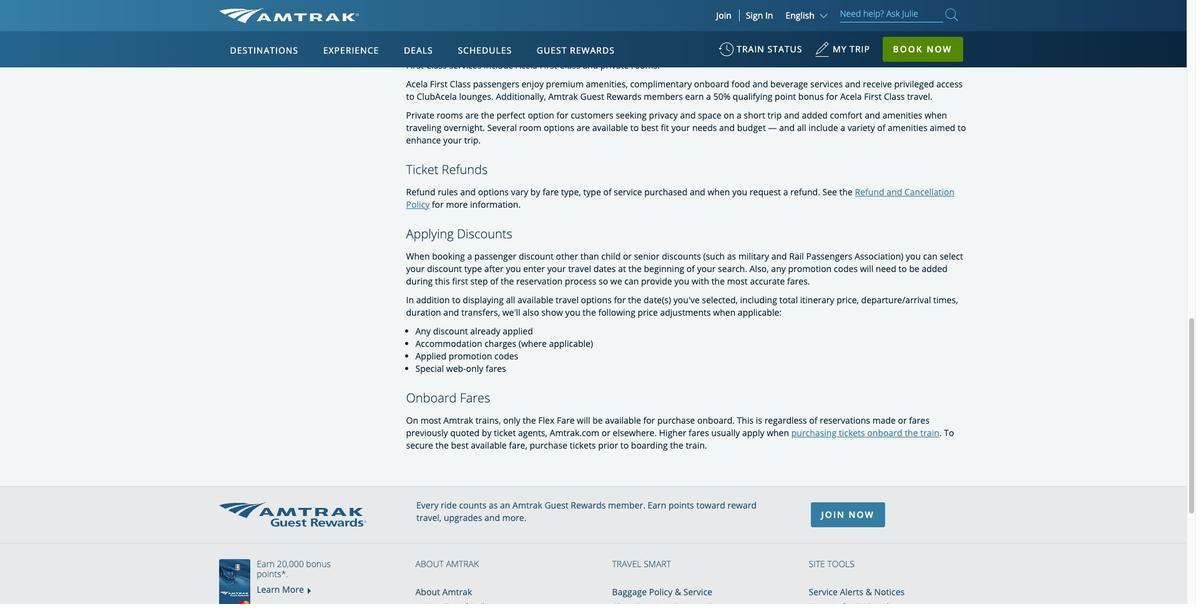Task type: vqa. For each thing, say whether or not it's contained in the screenshot.
pictoral icon for train
no



Task type: describe. For each thing, give the bounding box(es) containing it.
the right see
[[839, 186, 853, 198]]

the right at
[[628, 263, 642, 275]]

additionally,
[[496, 90, 546, 102]]

and up variety
[[865, 109, 880, 121]]

earn inside "every ride counts as an amtrak guest rewards member. earn points toward reward travel, upgrades and more."
[[648, 499, 666, 511]]

refund rules and options vary by fare type, type of service purchased and when you request a refund. see the
[[406, 186, 855, 198]]

a down comfort
[[841, 122, 845, 133]]

onboard fares
[[406, 389, 490, 406]]

for inside 'on most amtrak trains, only the flex fare will be available for purchase onboard. this is regardless of reservations made or fares previously quoted by ticket agents, amtrak.com or elsewhere. higher fares usually apply when'
[[643, 414, 655, 426]]

option
[[528, 109, 554, 121]]

when inside private rooms are the perfect option for customers seeking privacy and space on a short trip and added comfort and amenities when traveling overnight. several room options are available to best fit your needs and budget — and all include a variety of amenities aimed to enhance your trip.
[[925, 109, 947, 121]]

when inside 'on most amtrak trains, only the flex fare will be available for purchase onboard. this is regardless of reservations made or fares previously quoted by ticket agents, amtrak.com or elsewhere. higher fares usually apply when'
[[767, 427, 789, 439]]

of down discounts
[[687, 263, 695, 275]]

fare
[[543, 186, 559, 198]]

0 vertical spatial are
[[465, 109, 479, 121]]

0 vertical spatial type
[[583, 186, 601, 198]]

secondary navigation
[[219, 0, 406, 468]]

and up qualifying
[[753, 78, 768, 90]]

the down after
[[501, 275, 514, 287]]

added inside when booking a passenger discount other than child or senior discounts (such as military and rail passengers association) you can select your discount type after you enter your travel dates at the beginning of your search. also, any promotion codes will need to be added during this first step of the reservation process so we can provide you with the most accurate fares.
[[922, 263, 948, 275]]

travel.
[[907, 90, 933, 102]]

ticket
[[406, 161, 439, 178]]

other
[[556, 250, 578, 262]]

so
[[599, 275, 608, 287]]

date(s)
[[644, 294, 671, 306]]

will inside 'on most amtrak trains, only the flex fare will be available for purchase onboard. this is regardless of reservations made or fares previously quoted by ticket agents, amtrak.com or elsewhere. higher fares usually apply when'
[[577, 414, 590, 426]]

guest inside "every ride counts as an amtrak guest rewards member. earn points toward reward travel, upgrades and more."
[[545, 499, 569, 511]]

of down after
[[490, 275, 498, 287]]

selected,
[[702, 294, 738, 306]]

2 vertical spatial or
[[602, 427, 611, 439]]

(where
[[519, 338, 547, 349]]

point
[[775, 90, 796, 102]]

0 horizontal spatial can
[[624, 275, 639, 287]]

class down receive
[[884, 90, 905, 102]]

best inside private rooms are the perfect option for customers seeking privacy and space on a short trip and added comfort and amenities when traveling overnight. several room options are available to best fit your needs and budget — and all include a variety of amenities aimed to enhance your trip.
[[641, 122, 659, 133]]

book
[[893, 43, 923, 55]]

by inside 'on most amtrak trains, only the flex fare will be available for purchase onboard. this is regardless of reservations made or fares previously quoted by ticket agents, amtrak.com or elsewhere. higher fares usually apply when'
[[482, 427, 492, 439]]

your up with at the top right of the page
[[697, 263, 716, 275]]

guest rewards button
[[532, 33, 620, 68]]

fares.
[[787, 275, 810, 287]]

when left request
[[708, 186, 730, 198]]

first class services include acela first class and private rooms.
[[406, 59, 660, 71]]

addition
[[416, 294, 450, 306]]

already
[[470, 325, 501, 337]]

rules
[[438, 186, 458, 198]]

travel inside the in addition to displaying all available travel options for the date(s) you've selected, including total itinerary price, departure/arrival times, duration and transfers, we'll also show you the following price adjustments when applicable:
[[556, 294, 579, 306]]

apply
[[742, 427, 765, 439]]

status
[[768, 43, 803, 55]]

information.
[[470, 198, 521, 210]]

and down earn
[[680, 109, 696, 121]]

bonus inside earn 20,000 bonus points*. learn more
[[306, 558, 331, 570]]

class down guest rewards
[[559, 59, 580, 71]]

0 vertical spatial include
[[484, 59, 513, 71]]

1 vertical spatial acela
[[406, 78, 428, 90]]

learn
[[257, 584, 280, 596]]

rail
[[789, 250, 804, 262]]

enter
[[523, 263, 545, 275]]

lounges.
[[459, 90, 494, 102]]

rewards inside "every ride counts as an amtrak guest rewards member. earn points toward reward travel, upgrades and more."
[[571, 499, 606, 511]]

1 about from the top
[[416, 558, 444, 570]]

50%
[[713, 90, 731, 102]]

amtrak inside "every ride counts as an amtrak guest rewards member. earn points toward reward travel, upgrades and more."
[[513, 499, 542, 511]]

prior
[[598, 439, 618, 451]]

2 horizontal spatial acela
[[840, 90, 862, 102]]

we'll
[[502, 306, 520, 318]]

guest inside acela first class passengers enjoy premium amenities, complimentary onboard food and beverage services and receive privileged access to clubacela lounges. additionally, amtrak guest rewards members earn a 50% qualifying point bonus for acela first class travel.
[[580, 90, 604, 102]]

the down the 'previously'
[[435, 439, 449, 451]]

travel inside when booking a passenger discount other than child or senior discounts (such as military and rail passengers association) you can select your discount type after you enter your travel dates at the beginning of your search. also, any promotion codes will need to be added during this first step of the reservation process so we can provide you with the most accurate fares.
[[568, 263, 591, 275]]

the up price
[[628, 294, 641, 306]]

rewards inside acela first class passengers enjoy premium amenities, complimentary onboard food and beverage services and receive privileged access to clubacela lounges. additionally, amtrak guest rewards members earn a 50% qualifying point bonus for acela first class travel.
[[607, 90, 642, 102]]

2 service from the left
[[809, 586, 838, 598]]

available inside private rooms are the perfect option for customers seeking privacy and space on a short trip and added comfort and amenities when traveling overnight. several room options are available to best fit your needs and budget — and all include a variety of amenities aimed to enhance your trip.
[[592, 122, 628, 133]]

trip.
[[464, 134, 481, 146]]

travel,
[[416, 512, 442, 524]]

to inside . to secure the best available fare, purchase tickets prior to boarding the train.
[[620, 439, 629, 451]]

fit
[[661, 122, 669, 133]]

amtrak guest rewards image
[[219, 503, 366, 527]]

purchased
[[644, 186, 688, 198]]

search icon image
[[946, 6, 958, 23]]

Please enter your search item search field
[[840, 6, 943, 22]]

experience
[[323, 44, 379, 56]]

of inside 'on most amtrak trains, only the flex fare will be available for purchase onboard. this is regardless of reservations made or fares previously quoted by ticket agents, amtrak.com or elsewhere. higher fares usually apply when'
[[809, 414, 818, 426]]

1 horizontal spatial onboard
[[867, 427, 903, 439]]

you've
[[674, 294, 700, 306]]

at
[[618, 263, 626, 275]]

2 about from the top
[[416, 586, 440, 598]]

type,
[[561, 186, 581, 198]]

travel smart
[[612, 558, 671, 570]]

deals button
[[399, 33, 438, 68]]

more
[[282, 584, 304, 596]]

you left with at the top right of the page
[[674, 275, 690, 287]]

book now button
[[883, 37, 963, 62]]

see
[[823, 186, 837, 198]]

1 vertical spatial options
[[478, 186, 509, 198]]

price
[[638, 306, 658, 318]]

class right deals
[[433, 34, 462, 51]]

trip
[[768, 109, 782, 121]]

as inside "every ride counts as an amtrak guest rewards member. earn points toward reward travel, upgrades and more."
[[489, 499, 498, 511]]

upgrades
[[444, 512, 482, 524]]

when inside the in addition to displaying all available travel options for the date(s) you've selected, including total itinerary price, departure/arrival times, duration and transfers, we'll also show you the following price adjustments when applicable:
[[713, 306, 736, 318]]

services inside acela first class passengers enjoy premium amenities, complimentary onboard food and beverage services and receive privileged access to clubacela lounges. additionally, amtrak guest rewards members earn a 50% qualifying point bonus for acela first class travel.
[[810, 78, 843, 90]]

transfers,
[[461, 306, 500, 318]]

banner containing join
[[0, 0, 1187, 288]]

passenger
[[474, 250, 517, 262]]

a left refund.
[[783, 186, 788, 198]]

amtrak inside acela first class passengers enjoy premium amenities, complimentary onboard food and beverage services and receive privileged access to clubacela lounges. additionally, amtrak guest rewards members earn a 50% qualifying point bonus for acela first class travel.
[[548, 90, 578, 102]]

association)
[[855, 250, 904, 262]]

0 vertical spatial amenities
[[883, 109, 923, 121]]

& for policy
[[675, 586, 681, 598]]

service alerts & notices
[[809, 586, 905, 598]]

1 vertical spatial fares
[[909, 414, 930, 426]]

counts
[[459, 499, 487, 511]]

a inside when booking a passenger discount other than child or senior discounts (such as military and rail passengers association) you can select your discount type after you enter your travel dates at the beginning of your search. also, any promotion codes will need to be added during this first step of the reservation process so we can provide you with the most accurate fares.
[[467, 250, 472, 262]]

seeking
[[616, 109, 647, 121]]

learn more link
[[257, 584, 304, 596]]

book now
[[893, 43, 952, 55]]

of inside private rooms are the perfect option for customers seeking privacy and space on a short trip and added comfort and amenities when traveling overnight. several room options are available to best fit your needs and budget — and all include a variety of amenities aimed to enhance your trip.
[[877, 122, 886, 133]]

2 vertical spatial fares
[[689, 427, 709, 439]]

your right fit
[[671, 122, 690, 133]]

2 about amtrak from the top
[[416, 586, 472, 598]]

all inside the in addition to displaying all available travel options for the date(s) you've selected, including total itinerary price, departure/arrival times, duration and transfers, we'll also show you the following price adjustments when applicable:
[[506, 294, 515, 306]]

refunds
[[442, 161, 488, 178]]

process
[[565, 275, 597, 287]]

english button
[[786, 9, 831, 21]]

sign
[[746, 9, 763, 21]]

charges
[[485, 338, 516, 349]]

every ride counts as an amtrak guest rewards member. earn points toward reward travel, upgrades and more.
[[416, 499, 757, 524]]

needs
[[692, 122, 717, 133]]

ticket
[[494, 427, 516, 439]]

service alerts & notices link
[[809, 586, 905, 598]]

type inside when booking a passenger discount other than child or senior discounts (such as military and rail passengers association) you can select your discount type after you enter your travel dates at the beginning of your search. also, any promotion codes will need to be added during this first step of the reservation process so we can provide you with the most accurate fares.
[[464, 263, 482, 275]]

alerts
[[840, 586, 864, 598]]

space
[[698, 109, 722, 121]]

1 vertical spatial discount
[[427, 263, 462, 275]]

smart
[[644, 558, 671, 570]]

adjustments
[[660, 306, 711, 318]]

most inside 'on most amtrak trains, only the flex fare will be available for purchase onboard. this is regardless of reservations made or fares previously quoted by ticket agents, amtrak.com or elsewhere. higher fares usually apply when'
[[421, 414, 441, 426]]

discount inside any discount already applied accommodation charges (where applicable) applied promotion codes special web-only fares
[[433, 325, 468, 337]]

military
[[739, 250, 769, 262]]

rewards inside popup button
[[570, 44, 615, 56]]

applied
[[503, 325, 533, 337]]

train status link
[[719, 37, 803, 68]]

you right after
[[506, 263, 521, 275]]

vary
[[511, 186, 528, 198]]

quoted
[[450, 427, 480, 439]]

booking
[[432, 250, 465, 262]]

purchasing tickets onboard the train link
[[792, 427, 940, 439]]

class up lounges.
[[450, 78, 471, 90]]

any
[[771, 263, 786, 275]]

complimentary
[[630, 78, 692, 90]]

1 horizontal spatial acela
[[516, 59, 537, 71]]

step
[[470, 275, 488, 287]]

provide
[[641, 275, 672, 287]]

and right trip
[[784, 109, 800, 121]]

2 horizontal spatial or
[[898, 414, 907, 426]]

times,
[[933, 294, 958, 306]]

passengers
[[806, 250, 853, 262]]

senior
[[634, 250, 660, 262]]

0 vertical spatial discount
[[519, 250, 554, 262]]

bonus inside acela first class passengers enjoy premium amenities, complimentary onboard food and beverage services and receive privileged access to clubacela lounges. additionally, amtrak guest rewards members earn a 50% qualifying point bonus for acela first class travel.
[[798, 90, 824, 102]]

purchase inside . to secure the best available fare, purchase tickets prior to boarding the train.
[[530, 439, 567, 451]]

you right association)
[[906, 250, 921, 262]]

the left train
[[905, 427, 918, 439]]

need
[[876, 263, 896, 275]]

be inside 'on most amtrak trains, only the flex fare will be available for purchase onboard. this is regardless of reservations made or fares previously quoted by ticket agents, amtrak.com or elsewhere. higher fares usually apply when'
[[593, 414, 603, 426]]

of left service
[[603, 186, 612, 198]]



Task type: locate. For each thing, give the bounding box(es) containing it.
a inside acela first class passengers enjoy premium amenities, complimentary onboard food and beverage services and receive privileged access to clubacela lounges. additionally, amtrak guest rewards members earn a 50% qualifying point bonus for acela first class travel.
[[706, 90, 711, 102]]

type up the step
[[464, 263, 482, 275]]

to inside when booking a passenger discount other than child or senior discounts (such as military and rail passengers association) you can select your discount type after you enter your travel dates at the beginning of your search. also, any promotion codes will need to be added during this first step of the reservation process so we can provide you with the most accurate fares.
[[899, 263, 907, 275]]

tickets down amtrak.com
[[570, 439, 596, 451]]

2 vertical spatial rewards
[[571, 499, 606, 511]]

child
[[601, 250, 621, 262]]

0 vertical spatial services
[[449, 59, 482, 71]]

total
[[780, 294, 798, 306]]

will up amtrak.com
[[577, 414, 590, 426]]

1 vertical spatial in
[[406, 294, 414, 306]]

promotion
[[788, 263, 832, 275], [449, 350, 492, 362]]

earn inside earn 20,000 bonus points*. learn more
[[257, 558, 275, 570]]

all up we'll
[[506, 294, 515, 306]]

rewards up private
[[570, 44, 615, 56]]

more
[[446, 198, 468, 210]]

fares up train.
[[689, 427, 709, 439]]

1 horizontal spatial codes
[[834, 263, 858, 275]]

purchase up higher
[[657, 414, 695, 426]]

footer
[[0, 486, 1187, 604]]

as inside when booking a passenger discount other than child or senior discounts (such as military and rail passengers association) you can select your discount type after you enter your travel dates at the beginning of your search. also, any promotion codes will need to be added during this first step of the reservation process so we can provide you with the most accurate fares.
[[727, 250, 736, 262]]

0 horizontal spatial will
[[577, 414, 590, 426]]

onboard inside acela first class passengers enjoy premium amenities, complimentary onboard food and beverage services and receive privileged access to clubacela lounges. additionally, amtrak guest rewards members earn a 50% qualifying point bonus for acela first class travel.
[[694, 78, 729, 90]]

0 horizontal spatial promotion
[[449, 350, 492, 362]]

1 horizontal spatial most
[[727, 275, 748, 287]]

in up duration
[[406, 294, 414, 306]]

is
[[756, 414, 762, 426]]

to down seeking
[[631, 122, 639, 133]]

& for alerts
[[866, 586, 872, 598]]

2 horizontal spatial fares
[[909, 414, 930, 426]]

usually
[[711, 427, 740, 439]]

1 horizontal spatial &
[[866, 586, 872, 598]]

english
[[786, 9, 815, 21]]

private
[[406, 109, 434, 121]]

show
[[542, 306, 563, 318]]

tickets inside . to secure the best available fare, purchase tickets prior to boarding the train.
[[570, 439, 596, 451]]

after
[[484, 263, 504, 275]]

0 horizontal spatial services
[[449, 59, 482, 71]]

0 horizontal spatial acela
[[406, 78, 428, 90]]

0 vertical spatial fares
[[486, 363, 506, 374]]

the down higher
[[670, 439, 684, 451]]

include up passengers
[[484, 59, 513, 71]]

be up amtrak.com
[[593, 414, 603, 426]]

1 vertical spatial tickets
[[570, 439, 596, 451]]

banner
[[0, 0, 1187, 288]]

amtrak image
[[219, 8, 359, 23]]

discount up enter
[[519, 250, 554, 262]]

train
[[737, 43, 765, 55]]

0 vertical spatial only
[[466, 363, 483, 374]]

& right baggage
[[675, 586, 681, 598]]

0 vertical spatial or
[[623, 250, 632, 262]]

ticket refunds
[[406, 161, 488, 178]]

1 vertical spatial as
[[489, 499, 498, 511]]

to inside acela first class passengers enjoy premium amenities, complimentary onboard food and beverage services and receive privileged access to clubacela lounges. additionally, amtrak guest rewards members earn a 50% qualifying point bonus for acela first class travel.
[[406, 90, 415, 102]]

for inside acela first class passengers enjoy premium amenities, complimentary onboard food and beverage services and receive privileged access to clubacela lounges. additionally, amtrak guest rewards members earn a 50% qualifying point bonus for acela first class travel.
[[826, 90, 838, 102]]

refund down ticket
[[406, 186, 436, 198]]

points
[[669, 499, 694, 511]]

options up information.
[[478, 186, 509, 198]]

and right purchased
[[690, 186, 705, 198]]

include inside private rooms are the perfect option for customers seeking privacy and space on a short trip and added comfort and amenities when traveling overnight. several room options are available to best fit your needs and budget — and all include a variety of amenities aimed to enhance your trip.
[[809, 122, 838, 133]]

perfect
[[497, 109, 526, 121]]

1 vertical spatial amenities
[[888, 122, 928, 133]]

0 vertical spatial about amtrak
[[416, 558, 479, 570]]

1 vertical spatial policy
[[649, 586, 673, 598]]

departure/arrival
[[861, 294, 931, 306]]

. to secure the best available fare, purchase tickets prior to boarding the train.
[[406, 427, 954, 451]]

1 vertical spatial earn
[[257, 558, 275, 570]]

all right —
[[797, 122, 806, 133]]

refund for and
[[855, 186, 884, 198]]

boarding
[[631, 439, 668, 451]]

1 vertical spatial best
[[451, 439, 469, 451]]

search.
[[718, 263, 747, 275]]

amtrak inside 'on most amtrak trains, only the flex fare will be available for purchase onboard. this is regardless of reservations made or fares previously quoted by ticket agents, amtrak.com or elsewhere. higher fares usually apply when'
[[444, 414, 473, 426]]

acela
[[516, 59, 537, 71], [406, 78, 428, 90], [840, 90, 862, 102]]

1 about amtrak from the top
[[416, 558, 479, 570]]

site tools
[[809, 558, 855, 570]]

best down quoted
[[451, 439, 469, 451]]

1 vertical spatial will
[[577, 414, 590, 426]]

1 horizontal spatial tickets
[[839, 427, 865, 439]]

members
[[644, 90, 683, 102]]

to right aimed
[[958, 122, 966, 133]]

and right —
[[779, 122, 795, 133]]

flex
[[538, 414, 555, 426]]

refund for rules
[[406, 186, 436, 198]]

1 vertical spatial promotion
[[449, 350, 492, 362]]

purchase inside 'on most amtrak trains, only the flex fare will be available for purchase onboard. this is regardless of reservations made or fares previously quoted by ticket agents, amtrak.com or elsewhere. higher fares usually apply when'
[[657, 414, 695, 426]]

aimed
[[930, 122, 955, 133]]

include down comfort
[[809, 122, 838, 133]]

when up aimed
[[925, 109, 947, 121]]

options inside private rooms are the perfect option for customers seeking privacy and space on a short trip and added comfort and amenities when traveling overnight. several room options are available to best fit your needs and budget — and all include a variety of amenities aimed to enhance your trip.
[[544, 122, 575, 133]]

can left select
[[923, 250, 938, 262]]

added inside private rooms are the perfect option for customers seeking privacy and space on a short trip and added comfort and amenities when traveling overnight. several room options are available to best fit your needs and budget — and all include a variety of amenities aimed to enhance your trip.
[[802, 109, 828, 121]]

available inside . to secure the best available fare, purchase tickets prior to boarding the train.
[[471, 439, 507, 451]]

duration
[[406, 306, 441, 318]]

0 vertical spatial about
[[416, 558, 444, 570]]

guest inside popup button
[[537, 44, 567, 56]]

1 horizontal spatial best
[[641, 122, 659, 133]]

refund inside refund and cancellation policy
[[855, 186, 884, 198]]

0 vertical spatial codes
[[834, 263, 858, 275]]

now
[[927, 43, 952, 55]]

my
[[833, 43, 847, 55]]

the inside private rooms are the perfect option for customers seeking privacy and space on a short trip and added comfort and amenities when traveling overnight. several room options are available to best fit your needs and budget — and all include a variety of amenities aimed to enhance your trip.
[[481, 109, 494, 121]]

0 vertical spatial can
[[923, 250, 938, 262]]

join for join now
[[821, 509, 845, 521]]

0 horizontal spatial policy
[[406, 198, 430, 210]]

0 horizontal spatial bonus
[[306, 558, 331, 570]]

only inside 'on most amtrak trains, only the flex fare will be available for purchase onboard. this is regardless of reservations made or fares previously quoted by ticket agents, amtrak.com or elsewhere. higher fares usually apply when'
[[503, 414, 521, 426]]

1 horizontal spatial type
[[583, 186, 601, 198]]

options down option
[[544, 122, 575, 133]]

enjoy
[[522, 78, 544, 90]]

only down 'accommodation'
[[466, 363, 483, 374]]

baggage
[[612, 586, 647, 598]]

type right type,
[[583, 186, 601, 198]]

secure
[[406, 439, 433, 451]]

the inside 'on most amtrak trains, only the flex fare will be available for purchase onboard. this is regardless of reservations made or fares previously quoted by ticket agents, amtrak.com or elsewhere. higher fares usually apply when'
[[523, 414, 536, 426]]

will inside when booking a passenger discount other than child or senior discounts (such as military and rail passengers association) you can select your discount type after you enter your travel dates at the beginning of your search. also, any promotion codes will need to be added during this first step of the reservation process so we can provide you with the most accurate fares.
[[860, 263, 874, 275]]

your down overnight.
[[443, 134, 462, 146]]

available inside 'on most amtrak trains, only the flex fare will be available for purchase onboard. this is regardless of reservations made or fares previously quoted by ticket agents, amtrak.com or elsewhere. higher fares usually apply when'
[[605, 414, 641, 426]]

reservations
[[820, 414, 870, 426]]

1 refund from the left
[[406, 186, 436, 198]]

1 horizontal spatial include
[[809, 122, 838, 133]]

0 vertical spatial best
[[641, 122, 659, 133]]

join inside footer
[[821, 509, 845, 521]]

to down elsewhere.
[[620, 439, 629, 451]]

2 vertical spatial discount
[[433, 325, 468, 337]]

sign in
[[746, 9, 773, 21]]

0 vertical spatial options
[[544, 122, 575, 133]]

available up 'also'
[[518, 294, 553, 306]]

0 horizontal spatial purchase
[[530, 439, 567, 451]]

you left request
[[732, 186, 747, 198]]

guest up first class services include acela first class and private rooms.
[[537, 44, 567, 56]]

only inside any discount already applied accommodation charges (where applicable) applied promotion codes special web-only fares
[[466, 363, 483, 374]]

available inside the in addition to displaying all available travel options for the date(s) you've selected, including total itinerary price, departure/arrival times, duration and transfers, we'll also show you the following price adjustments when applicable:
[[518, 294, 553, 306]]

when down regardless
[[767, 427, 789, 439]]

for down "rules"
[[432, 198, 444, 210]]

0 horizontal spatial be
[[593, 414, 603, 426]]

1 vertical spatial or
[[898, 414, 907, 426]]

variety
[[848, 122, 875, 133]]

join for join
[[716, 9, 732, 21]]

the right with at the top right of the page
[[712, 275, 725, 287]]

1 horizontal spatial policy
[[649, 586, 673, 598]]

0 vertical spatial fares
[[465, 34, 496, 51]]

applying
[[406, 225, 454, 242]]

site
[[809, 558, 825, 570]]

1 vertical spatial services
[[810, 78, 843, 90]]

request
[[750, 186, 781, 198]]

0 horizontal spatial earn
[[257, 558, 275, 570]]

best inside . to secure the best available fare, purchase tickets prior to boarding the train.
[[451, 439, 469, 451]]

by down trains,
[[482, 427, 492, 439]]

join button
[[709, 9, 740, 21]]

class down deals
[[426, 59, 447, 71]]

during
[[406, 275, 433, 287]]

0 horizontal spatial by
[[482, 427, 492, 439]]

0 vertical spatial earn
[[648, 499, 666, 511]]

any
[[416, 325, 431, 337]]

this
[[737, 414, 754, 426]]

train.
[[686, 439, 707, 451]]

to inside the in addition to displaying all available travel options for the date(s) you've selected, including total itinerary price, departure/arrival times, duration and transfers, we'll also show you the following price adjustments when applicable:
[[452, 294, 461, 306]]

and up for more information.
[[460, 186, 476, 198]]

to down first
[[452, 294, 461, 306]]

and left cancellation
[[887, 186, 902, 198]]

and inside refund and cancellation policy
[[887, 186, 902, 198]]

when
[[925, 109, 947, 121], [708, 186, 730, 198], [713, 306, 736, 318], [767, 427, 789, 439]]

to up private
[[406, 90, 415, 102]]

accommodation
[[416, 338, 482, 349]]

codes
[[834, 263, 858, 275], [495, 350, 518, 362]]

regions map image
[[265, 104, 565, 279]]

elsewhere.
[[613, 427, 657, 439]]

policy down smart
[[649, 586, 673, 598]]

rewards up seeking
[[607, 90, 642, 102]]

and inside when booking a passenger discount other than child or senior discounts (such as military and rail passengers association) you can select your discount type after you enter your travel dates at the beginning of your search. also, any promotion codes will need to be added during this first step of the reservation process so we can provide you with the most accurate fares.
[[772, 250, 787, 262]]

are down the customers
[[577, 122, 590, 133]]

0 vertical spatial all
[[797, 122, 806, 133]]

room
[[519, 122, 541, 133]]

fares up train
[[909, 414, 930, 426]]

added left comfort
[[802, 109, 828, 121]]

refund right see
[[855, 186, 884, 198]]

cancellation
[[905, 186, 955, 198]]

1 service from the left
[[684, 586, 712, 598]]

to right need
[[899, 263, 907, 275]]

policy inside footer
[[649, 586, 673, 598]]

1 vertical spatial fares
[[460, 389, 490, 406]]

available down the customers
[[592, 122, 628, 133]]

—
[[768, 122, 777, 133]]

available up elsewhere.
[[605, 414, 641, 426]]

codes inside any discount already applied accommodation charges (where applicable) applied promotion codes special web-only fares
[[495, 350, 518, 362]]

0 vertical spatial be
[[909, 263, 920, 275]]

promotion inside when booking a passenger discount other than child or senior discounts (such as military and rail passengers association) you can select your discount type after you enter your travel dates at the beginning of your search. also, any promotion codes will need to be added during this first step of the reservation process so we can provide you with the most accurate fares.
[[788, 263, 832, 275]]

options down so
[[581, 294, 612, 306]]

for inside private rooms are the perfect option for customers seeking privacy and space on a short trip and added comfort and amenities when traveling overnight. several room options are available to best fit your needs and budget — and all include a variety of amenities aimed to enhance your trip.
[[557, 109, 568, 121]]

application
[[265, 104, 565, 279]]

also
[[523, 306, 539, 318]]

0 vertical spatial purchase
[[657, 414, 695, 426]]

and inside "every ride counts as an amtrak guest rewards member. earn points toward reward travel, upgrades and more."
[[485, 512, 500, 524]]

can
[[923, 250, 938, 262], [624, 275, 639, 287]]

travel up process
[[568, 263, 591, 275]]

or up at
[[623, 250, 632, 262]]

1 vertical spatial about amtrak
[[416, 586, 472, 598]]

1 vertical spatial type
[[464, 263, 482, 275]]

and inside the in addition to displaying all available travel options for the date(s) you've selected, including total itinerary price, departure/arrival times, duration and transfers, we'll also show you the following price adjustments when applicable:
[[444, 306, 459, 318]]

for up elsewhere.
[[643, 414, 655, 426]]

& right the alerts
[[866, 586, 872, 598]]

passengers
[[473, 78, 519, 90]]

for inside the in addition to displaying all available travel options for the date(s) you've selected, including total itinerary price, departure/arrival times, duration and transfers, we'll also show you the following price adjustments when applicable:
[[614, 294, 626, 306]]

refund.
[[790, 186, 820, 198]]

1 vertical spatial join
[[821, 509, 845, 521]]

in inside the in addition to displaying all available travel options for the date(s) you've selected, including total itinerary price, departure/arrival times, duration and transfers, we'll also show you the following price adjustments when applicable:
[[406, 294, 414, 306]]

can right we
[[624, 275, 639, 287]]

amtrak guest rewards preferred mastercard image
[[219, 559, 256, 604]]

most inside when booking a passenger discount other than child or senior discounts (such as military and rail passengers association) you can select your discount type after you enter your travel dates at the beginning of your search. also, any promotion codes will need to be added during this first step of the reservation process so we can provide you with the most accurate fares.
[[727, 275, 748, 287]]

available
[[592, 122, 628, 133], [518, 294, 553, 306], [605, 414, 641, 426], [471, 439, 507, 451]]

1 horizontal spatial as
[[727, 250, 736, 262]]

options inside the in addition to displaying all available travel options for the date(s) you've selected, including total itinerary price, departure/arrival times, duration and transfers, we'll also show you the following price adjustments when applicable:
[[581, 294, 612, 306]]

a right on
[[737, 109, 742, 121]]

1 & from the left
[[675, 586, 681, 598]]

1 vertical spatial purchase
[[530, 439, 567, 451]]

0 horizontal spatial best
[[451, 439, 469, 451]]

0 horizontal spatial or
[[602, 427, 611, 439]]

2 horizontal spatial options
[[581, 294, 612, 306]]

points*.
[[257, 568, 288, 580]]

the left following
[[583, 306, 596, 318]]

footer containing every ride counts as an amtrak guest rewards member. earn points toward reward travel, upgrades and more.
[[0, 486, 1187, 604]]

0 vertical spatial onboard
[[694, 78, 729, 90]]

codes inside when booking a passenger discount other than child or senior discounts (such as military and rail passengers association) you can select your discount type after you enter your travel dates at the beginning of your search. also, any promotion codes will need to be added during this first step of the reservation process so we can provide you with the most accurate fares.
[[834, 263, 858, 275]]

0 vertical spatial policy
[[406, 198, 430, 210]]

higher
[[659, 427, 686, 439]]

and down on
[[719, 122, 735, 133]]

onboard down made
[[867, 427, 903, 439]]

1 horizontal spatial added
[[922, 263, 948, 275]]

are up overnight.
[[465, 109, 479, 121]]

discount up this
[[427, 263, 462, 275]]

for up following
[[614, 294, 626, 306]]

0 horizontal spatial added
[[802, 109, 828, 121]]

about amtrak
[[416, 558, 479, 570], [416, 586, 472, 598]]

0 vertical spatial tickets
[[839, 427, 865, 439]]

notices
[[874, 586, 905, 598]]

join now link
[[811, 503, 885, 527]]

be
[[909, 263, 920, 275], [593, 414, 603, 426]]

1 vertical spatial about
[[416, 586, 440, 598]]

following
[[598, 306, 635, 318]]

privacy
[[649, 109, 678, 121]]

2 refund from the left
[[855, 186, 884, 198]]

only up ticket
[[503, 414, 521, 426]]

rooms.
[[631, 59, 660, 71]]

bonus right 20,000
[[306, 558, 331, 570]]

refund and cancellation policy link
[[406, 186, 955, 210]]

1 horizontal spatial bonus
[[798, 90, 824, 102]]

fares inside any discount already applied accommodation charges (where applicable) applied promotion codes special web-only fares
[[486, 363, 506, 374]]

first
[[406, 34, 430, 51], [406, 59, 424, 71], [540, 59, 557, 71], [430, 78, 448, 90], [864, 90, 882, 102]]

overnight.
[[444, 122, 485, 133]]

all inside private rooms are the perfect option for customers seeking privacy and space on a short trip and added comfort and amenities when traveling overnight. several room options are available to best fit your needs and budget — and all include a variety of amenities aimed to enhance your trip.
[[797, 122, 806, 133]]

the up several
[[481, 109, 494, 121]]

services down my trip popup button
[[810, 78, 843, 90]]

2 vertical spatial guest
[[545, 499, 569, 511]]

fares up trains,
[[460, 389, 490, 406]]

rewards left member. at the bottom right of page
[[571, 499, 606, 511]]

fare
[[557, 414, 575, 426]]

join now
[[821, 509, 875, 521]]

2 & from the left
[[866, 586, 872, 598]]

a right booking
[[467, 250, 472, 262]]

1 horizontal spatial are
[[577, 122, 590, 133]]

and down guest rewards
[[583, 59, 598, 71]]

1 vertical spatial onboard
[[867, 427, 903, 439]]

0 horizontal spatial as
[[489, 499, 498, 511]]

1 vertical spatial include
[[809, 122, 838, 133]]

your down when
[[406, 263, 425, 275]]

0 vertical spatial most
[[727, 275, 748, 287]]

for right option
[[557, 109, 568, 121]]

1 horizontal spatial only
[[503, 414, 521, 426]]

you right show
[[565, 306, 580, 318]]

first
[[452, 275, 468, 287]]

a
[[706, 90, 711, 102], [737, 109, 742, 121], [841, 122, 845, 133], [783, 186, 788, 198], [467, 250, 472, 262]]

also,
[[750, 263, 769, 275]]

1 vertical spatial all
[[506, 294, 515, 306]]

codes down charges
[[495, 350, 518, 362]]

1 vertical spatial codes
[[495, 350, 518, 362]]

join
[[716, 9, 732, 21], [821, 509, 845, 521]]

services down schedules
[[449, 59, 482, 71]]

as up search.
[[727, 250, 736, 262]]

0 vertical spatial by
[[531, 186, 540, 198]]

and left receive
[[845, 78, 861, 90]]

promotion up web-
[[449, 350, 492, 362]]

0 horizontal spatial include
[[484, 59, 513, 71]]

itinerary
[[800, 294, 834, 306]]

when
[[406, 250, 430, 262]]

you inside the in addition to displaying all available travel options for the date(s) you've selected, including total itinerary price, departure/arrival times, duration and transfers, we'll also show you the following price adjustments when applicable:
[[565, 306, 580, 318]]

promotion inside any discount already applied accommodation charges (where applicable) applied promotion codes special web-only fares
[[449, 350, 492, 362]]

1 horizontal spatial all
[[797, 122, 806, 133]]

will
[[860, 263, 874, 275], [577, 414, 590, 426]]

fares down charges
[[486, 363, 506, 374]]

0 horizontal spatial &
[[675, 586, 681, 598]]

or up prior
[[602, 427, 611, 439]]

1 vertical spatial most
[[421, 414, 441, 426]]

displaying
[[463, 294, 504, 306]]

1 horizontal spatial fares
[[689, 427, 709, 439]]

0 horizontal spatial service
[[684, 586, 712, 598]]

or inside when booking a passenger discount other than child or senior discounts (such as military and rail passengers association) you can select your discount type after you enter your travel dates at the beginning of your search. also, any promotion codes will need to be added during this first step of the reservation process so we can provide you with the most accurate fares.
[[623, 250, 632, 262]]

trains,
[[476, 414, 501, 426]]

amtrak
[[548, 90, 578, 102], [444, 414, 473, 426], [513, 499, 542, 511], [446, 558, 479, 570], [442, 586, 472, 598]]

policy inside refund and cancellation policy
[[406, 198, 430, 210]]

1 horizontal spatial refund
[[855, 186, 884, 198]]

or right made
[[898, 414, 907, 426]]

and down addition
[[444, 306, 459, 318]]

0 vertical spatial rewards
[[570, 44, 615, 56]]

1 vertical spatial are
[[577, 122, 590, 133]]

1 vertical spatial only
[[503, 414, 521, 426]]

policy
[[406, 198, 430, 210], [649, 586, 673, 598]]

0 vertical spatial in
[[765, 9, 773, 21]]

0 horizontal spatial all
[[506, 294, 515, 306]]

1 horizontal spatial service
[[809, 586, 838, 598]]

join left sign on the top right
[[716, 9, 732, 21]]

1 horizontal spatial or
[[623, 250, 632, 262]]

0 horizontal spatial join
[[716, 9, 732, 21]]

be inside when booking a passenger discount other than child or senior discounts (such as military and rail passengers association) you can select your discount type after you enter your travel dates at the beginning of your search. also, any promotion codes will need to be added during this first step of the reservation process so we can provide you with the most accurate fares.
[[909, 263, 920, 275]]

0 horizontal spatial in
[[406, 294, 414, 306]]

select
[[940, 250, 963, 262]]

most down search.
[[727, 275, 748, 287]]

2 vertical spatial acela
[[840, 90, 862, 102]]

0 horizontal spatial type
[[464, 263, 482, 275]]

fares
[[465, 34, 496, 51], [460, 389, 490, 406]]

your down other at the left top of the page
[[547, 263, 566, 275]]



